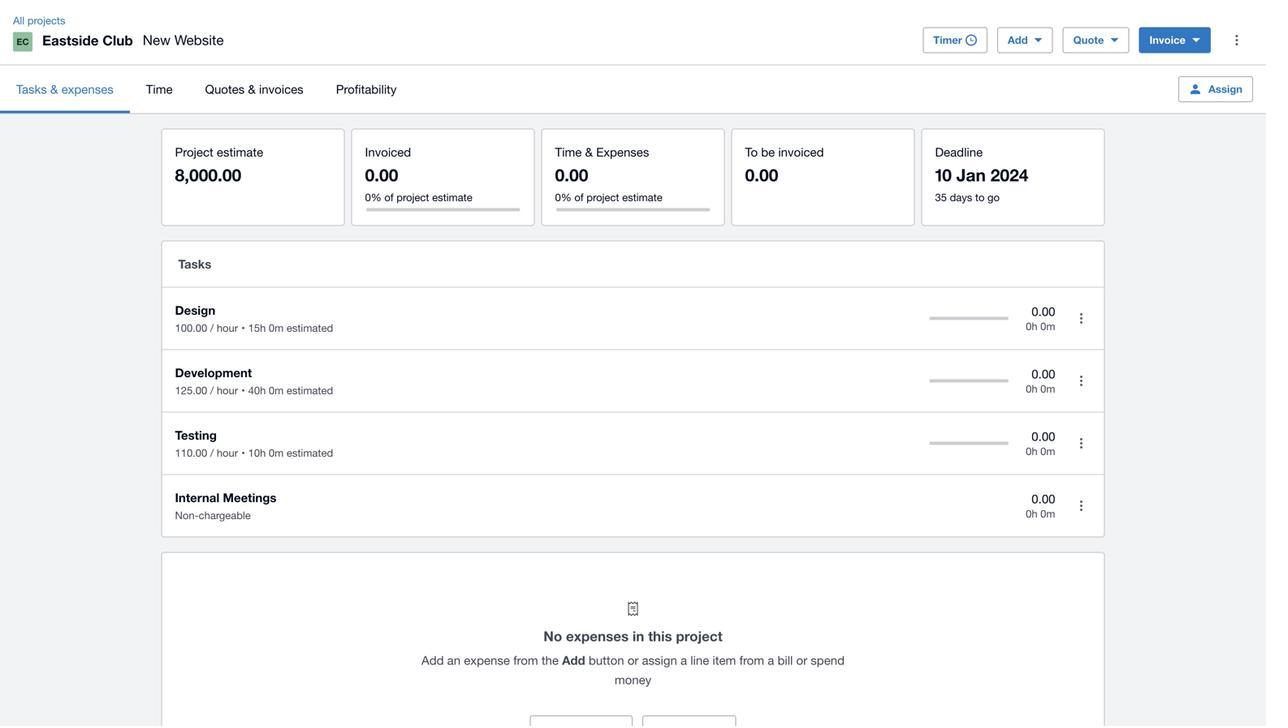 Task type: describe. For each thing, give the bounding box(es) containing it.
project inside time & expenses 0.00 0% of project estimate
[[587, 191, 619, 204]]

testing 110.00 / hour • 10h 0m estimated
[[175, 428, 333, 460]]

development 125.00 / hour • 40h 0m estimated
[[175, 366, 333, 397]]

add for add an expense from the add button or assign a line item from a bill or spend money
[[421, 654, 444, 668]]

quote button
[[1063, 27, 1129, 53]]

invoices
[[259, 82, 303, 96]]

all
[[13, 14, 25, 27]]

estimated for design
[[287, 322, 333, 335]]

internal
[[175, 491, 219, 506]]

button
[[589, 654, 624, 668]]

estimated for testing
[[287, 447, 333, 460]]

testing
[[175, 428, 217, 443]]

/ for design
[[210, 322, 214, 335]]

add an expense from the add button or assign a line item from a bill or spend money
[[421, 654, 845, 687]]

all projects link
[[6, 13, 72, 29]]

bill
[[778, 654, 793, 668]]

tasks for tasks & expenses
[[16, 82, 47, 96]]

hour for testing
[[217, 447, 238, 460]]

design 100.00 / hour • 15h 0m estimated
[[175, 303, 333, 335]]

the
[[542, 654, 559, 668]]

2 from from the left
[[739, 654, 764, 668]]

2024
[[991, 165, 1029, 185]]

40h
[[248, 385, 266, 397]]

35
[[935, 191, 947, 204]]

/ for testing
[[210, 447, 214, 460]]

chargeable
[[199, 510, 251, 522]]

0% inside time & expenses 0.00 0% of project estimate
[[555, 191, 572, 204]]

ec
[[17, 37, 29, 47]]

invoiced 0.00 0% of project estimate
[[365, 145, 472, 204]]

item
[[713, 654, 736, 668]]

website
[[174, 32, 224, 48]]

time for time & expenses 0.00 0% of project estimate
[[555, 145, 582, 159]]

more options image for internal meetings
[[1065, 490, 1098, 523]]

club
[[103, 32, 133, 48]]

110.00
[[175, 447, 207, 460]]

add button
[[997, 27, 1053, 53]]

0h for testing
[[1026, 445, 1038, 458]]

more options image for design
[[1065, 303, 1098, 335]]

invoice button
[[1139, 27, 1211, 53]]

• for testing
[[241, 447, 245, 460]]

all projects
[[13, 14, 65, 27]]

expenses
[[596, 145, 649, 159]]

/ for development
[[210, 385, 214, 397]]

4 0h from the top
[[1026, 508, 1038, 520]]

timer button
[[923, 27, 987, 53]]

estimate inside project estimate 8,000.00
[[217, 145, 263, 159]]

deadline
[[935, 145, 983, 159]]

projects
[[27, 14, 65, 27]]

no
[[544, 629, 562, 645]]

1 horizontal spatial add
[[562, 654, 585, 668]]

tasks for tasks
[[178, 257, 211, 272]]

tasks & expenses link
[[0, 65, 130, 113]]

project for expenses
[[676, 629, 723, 645]]

0m inside design 100.00 / hour • 15h 0m estimated
[[269, 322, 284, 335]]

0.00 0h 0m for development
[[1026, 367, 1055, 395]]

eastside club
[[42, 32, 133, 48]]

• for design
[[241, 322, 245, 335]]

& for tasks
[[50, 82, 58, 96]]

profitability
[[336, 82, 397, 96]]

an
[[447, 654, 461, 668]]

0m inside testing 110.00 / hour • 10h 0m estimated
[[269, 447, 284, 460]]

meetings
[[223, 491, 276, 506]]

0m inside development 125.00 / hour • 40h 0m estimated
[[269, 385, 284, 397]]

4 0.00 0h 0m from the top
[[1026, 492, 1055, 520]]

of inside invoiced 0.00 0% of project estimate
[[384, 191, 394, 204]]

1 or from the left
[[628, 654, 639, 668]]



Task type: vqa. For each thing, say whether or not it's contained in the screenshot.
the middle svg icon
no



Task type: locate. For each thing, give the bounding box(es) containing it.
estimated inside testing 110.00 / hour • 10h 0m estimated
[[287, 447, 333, 460]]

1 vertical spatial more options image
[[1065, 303, 1098, 335]]

development
[[175, 366, 252, 380]]

quotes
[[205, 82, 245, 96]]

invoice
[[1150, 34, 1186, 46]]

1 vertical spatial expenses
[[566, 629, 629, 645]]

from left the the
[[513, 654, 538, 668]]

3 0.00 0h 0m from the top
[[1026, 430, 1055, 458]]

line
[[690, 654, 709, 668]]

a left line
[[681, 654, 687, 668]]

timer
[[933, 34, 962, 46]]

2 of from the left
[[574, 191, 584, 204]]

estimated for development
[[287, 385, 333, 397]]

0% inside invoiced 0.00 0% of project estimate
[[365, 191, 381, 204]]

• left 10h
[[241, 447, 245, 460]]

project estimate 8,000.00
[[175, 145, 263, 185]]

10h
[[248, 447, 266, 460]]

2 vertical spatial estimated
[[287, 447, 333, 460]]

1 0% from the left
[[365, 191, 381, 204]]

project down expenses
[[587, 191, 619, 204]]

to
[[975, 191, 985, 204]]

project down the invoiced
[[397, 191, 429, 204]]

/
[[210, 322, 214, 335], [210, 385, 214, 397], [210, 447, 214, 460]]

0 horizontal spatial tasks
[[16, 82, 47, 96]]

add
[[1008, 34, 1028, 46], [421, 654, 444, 668], [562, 654, 585, 668]]

1 hour from the top
[[217, 322, 238, 335]]

/ inside testing 110.00 / hour • 10h 0m estimated
[[210, 447, 214, 460]]

0 horizontal spatial from
[[513, 654, 538, 668]]

of
[[384, 191, 394, 204], [574, 191, 584, 204]]

1 estimated from the top
[[287, 322, 333, 335]]

/ inside design 100.00 / hour • 15h 0m estimated
[[210, 322, 214, 335]]

1 vertical spatial tasks
[[178, 257, 211, 272]]

2 vertical spatial •
[[241, 447, 245, 460]]

/ down development
[[210, 385, 214, 397]]

time down new
[[146, 82, 173, 96]]

2 • from the top
[[241, 385, 245, 397]]

spend
[[811, 654, 845, 668]]

more options image
[[1221, 24, 1253, 56], [1065, 303, 1098, 335], [1065, 490, 1098, 523]]

hour for design
[[217, 322, 238, 335]]

125.00
[[175, 385, 207, 397]]

1 a from the left
[[681, 654, 687, 668]]

estimate inside time & expenses 0.00 0% of project estimate
[[622, 191, 662, 204]]

/ right 100.00
[[210, 322, 214, 335]]

1 0.00 0h 0m from the top
[[1026, 305, 1055, 333]]

0 vertical spatial /
[[210, 322, 214, 335]]

0 vertical spatial expenses
[[61, 82, 113, 96]]

0h
[[1026, 320, 1038, 333], [1026, 383, 1038, 395], [1026, 445, 1038, 458], [1026, 508, 1038, 520]]

2 or from the left
[[796, 654, 807, 668]]

new website
[[143, 32, 224, 48]]

more options image
[[1065, 365, 1098, 398], [1065, 428, 1098, 460]]

project
[[175, 145, 213, 159]]

hour left the 15h at the left of the page
[[217, 322, 238, 335]]

1 horizontal spatial &
[[248, 82, 256, 96]]

2 a from the left
[[768, 654, 774, 668]]

this
[[648, 629, 672, 645]]

hour for development
[[217, 385, 238, 397]]

expenses
[[61, 82, 113, 96], [566, 629, 629, 645]]

expenses down eastside club in the left of the page
[[61, 82, 113, 96]]

• left the 15h at the left of the page
[[241, 322, 245, 335]]

• inside design 100.00 / hour • 15h 0m estimated
[[241, 322, 245, 335]]

0 vertical spatial estimated
[[287, 322, 333, 335]]

invoiced
[[365, 145, 411, 159]]

no expenses in this project
[[544, 629, 723, 645]]

0 horizontal spatial add
[[421, 654, 444, 668]]

/ right "110.00"
[[210, 447, 214, 460]]

estimate
[[217, 145, 263, 159], [432, 191, 472, 204], [622, 191, 662, 204]]

1 vertical spatial hour
[[217, 385, 238, 397]]

3 0h from the top
[[1026, 445, 1038, 458]]

hour down development
[[217, 385, 238, 397]]

2 vertical spatial /
[[210, 447, 214, 460]]

0h for design
[[1026, 320, 1038, 333]]

2 horizontal spatial project
[[676, 629, 723, 645]]

or up money
[[628, 654, 639, 668]]

0.00 0h 0m for testing
[[1026, 430, 1055, 458]]

go
[[988, 191, 1000, 204]]

estimated inside design 100.00 / hour • 15h 0m estimated
[[287, 322, 333, 335]]

1 horizontal spatial expenses
[[566, 629, 629, 645]]

0 horizontal spatial estimate
[[217, 145, 263, 159]]

be
[[761, 145, 775, 159]]

1 vertical spatial estimated
[[287, 385, 333, 397]]

invoiced
[[778, 145, 824, 159]]

1 horizontal spatial from
[[739, 654, 764, 668]]

add right "timer" button
[[1008, 34, 1028, 46]]

& right quotes
[[248, 82, 256, 96]]

time link
[[130, 65, 189, 113]]

jan
[[956, 165, 986, 185]]

& inside tasks & expenses link
[[50, 82, 58, 96]]

estimated inside development 125.00 / hour • 40h 0m estimated
[[287, 385, 333, 397]]

2 0% from the left
[[555, 191, 572, 204]]

0.00 0h 0m
[[1026, 305, 1055, 333], [1026, 367, 1055, 395], [1026, 430, 1055, 458], [1026, 492, 1055, 520]]

hour left 10h
[[217, 447, 238, 460]]

eastside
[[42, 32, 99, 48]]

hour inside testing 110.00 / hour • 10h 0m estimated
[[217, 447, 238, 460]]

2 estimated from the top
[[287, 385, 333, 397]]

a
[[681, 654, 687, 668], [768, 654, 774, 668]]

1 horizontal spatial of
[[574, 191, 584, 204]]

10
[[935, 165, 952, 185]]

& inside the quotes & invoices link
[[248, 82, 256, 96]]

to
[[745, 145, 758, 159]]

0.00 inside invoiced 0.00 0% of project estimate
[[365, 165, 398, 185]]

2 more options image from the top
[[1065, 428, 1098, 460]]

1 from from the left
[[513, 654, 538, 668]]

1 horizontal spatial time
[[555, 145, 582, 159]]

1 horizontal spatial a
[[768, 654, 774, 668]]

/ inside development 125.00 / hour • 40h 0m estimated
[[210, 385, 214, 397]]

2 / from the top
[[210, 385, 214, 397]]

project for 0.00
[[397, 191, 429, 204]]

0 vertical spatial hour
[[217, 322, 238, 335]]

0 horizontal spatial project
[[397, 191, 429, 204]]

0 horizontal spatial time
[[146, 82, 173, 96]]

• left 40h
[[241, 385, 245, 397]]

hour
[[217, 322, 238, 335], [217, 385, 238, 397], [217, 447, 238, 460]]

0 horizontal spatial 0%
[[365, 191, 381, 204]]

3 • from the top
[[241, 447, 245, 460]]

100.00
[[175, 322, 207, 335]]

8,000.00
[[175, 165, 241, 185]]

or right "bill"
[[796, 654, 807, 668]]

design
[[175, 303, 215, 318]]

& for quotes
[[248, 82, 256, 96]]

to be invoiced 0.00
[[745, 145, 824, 185]]

money
[[615, 673, 651, 687]]

1 0h from the top
[[1026, 320, 1038, 333]]

expenses up button on the left
[[566, 629, 629, 645]]

time for time
[[146, 82, 173, 96]]

1 of from the left
[[384, 191, 394, 204]]

add right the the
[[562, 654, 585, 668]]

internal meetings non-chargeable
[[175, 491, 276, 522]]

0m
[[1040, 320, 1055, 333], [269, 322, 284, 335], [1040, 383, 1055, 395], [269, 385, 284, 397], [1040, 445, 1055, 458], [269, 447, 284, 460], [1040, 508, 1055, 520]]

1 vertical spatial more options image
[[1065, 428, 1098, 460]]

tasks & expenses
[[16, 82, 113, 96]]

3 / from the top
[[210, 447, 214, 460]]

deadline 10 jan 2024 35 days to go
[[935, 145, 1029, 204]]

2 vertical spatial more options image
[[1065, 490, 1098, 523]]

2 horizontal spatial &
[[585, 145, 593, 159]]

project inside invoiced 0.00 0% of project estimate
[[397, 191, 429, 204]]

0 horizontal spatial or
[[628, 654, 639, 668]]

add left an
[[421, 654, 444, 668]]

0 horizontal spatial expenses
[[61, 82, 113, 96]]

0 vertical spatial more options image
[[1065, 365, 1098, 398]]

0.00 inside the to be invoiced 0.00
[[745, 165, 778, 185]]

1 more options image from the top
[[1065, 365, 1098, 398]]

• for development
[[241, 385, 245, 397]]

more options image for development
[[1065, 365, 1098, 398]]

quote
[[1073, 34, 1104, 46]]

assign button
[[1178, 76, 1253, 102]]

project
[[397, 191, 429, 204], [587, 191, 619, 204], [676, 629, 723, 645]]

profitability link
[[320, 65, 413, 113]]

in
[[633, 629, 644, 645]]

1 vertical spatial time
[[555, 145, 582, 159]]

expenses inside tasks & expenses link
[[61, 82, 113, 96]]

estimate inside invoiced 0.00 0% of project estimate
[[432, 191, 472, 204]]

0 vertical spatial tasks
[[16, 82, 47, 96]]

0%
[[365, 191, 381, 204], [555, 191, 572, 204]]

non-
[[175, 510, 199, 522]]

1 horizontal spatial estimate
[[432, 191, 472, 204]]

time left expenses
[[555, 145, 582, 159]]

hour inside design 100.00 / hour • 15h 0m estimated
[[217, 322, 238, 335]]

time & expenses 0.00 0% of project estimate
[[555, 145, 662, 204]]

assign
[[1209, 83, 1243, 95]]

quotes & invoices link
[[189, 65, 320, 113]]

of inside time & expenses 0.00 0% of project estimate
[[574, 191, 584, 204]]

or
[[628, 654, 639, 668], [796, 654, 807, 668]]

& left expenses
[[585, 145, 593, 159]]

• inside development 125.00 / hour • 40h 0m estimated
[[241, 385, 245, 397]]

2 0.00 0h 0m from the top
[[1026, 367, 1055, 395]]

& for time
[[585, 145, 593, 159]]

from right item
[[739, 654, 764, 668]]

• inside testing 110.00 / hour • 10h 0m estimated
[[241, 447, 245, 460]]

2 0h from the top
[[1026, 383, 1038, 395]]

from
[[513, 654, 538, 668], [739, 654, 764, 668]]

days
[[950, 191, 972, 204]]

1 horizontal spatial project
[[587, 191, 619, 204]]

0h for development
[[1026, 383, 1038, 395]]

1 horizontal spatial 0%
[[555, 191, 572, 204]]

tasks inside tasks & expenses link
[[16, 82, 47, 96]]

0 horizontal spatial of
[[384, 191, 394, 204]]

1 vertical spatial /
[[210, 385, 214, 397]]

tasks
[[16, 82, 47, 96], [178, 257, 211, 272]]

& down eastside
[[50, 82, 58, 96]]

3 hour from the top
[[217, 447, 238, 460]]

estimated right 10h
[[287, 447, 333, 460]]

0 vertical spatial more options image
[[1221, 24, 1253, 56]]

a left "bill"
[[768, 654, 774, 668]]

more options image for testing
[[1065, 428, 1098, 460]]

&
[[50, 82, 58, 96], [248, 82, 256, 96], [585, 145, 593, 159]]

add for add
[[1008, 34, 1028, 46]]

0.00 0h 0m for design
[[1026, 305, 1055, 333]]

2 hour from the top
[[217, 385, 238, 397]]

2 horizontal spatial estimate
[[622, 191, 662, 204]]

•
[[241, 322, 245, 335], [241, 385, 245, 397], [241, 447, 245, 460]]

2 vertical spatial hour
[[217, 447, 238, 460]]

new
[[143, 32, 171, 48]]

quotes & invoices
[[205, 82, 303, 96]]

assign
[[642, 654, 677, 668]]

estimated right 40h
[[287, 385, 333, 397]]

2 horizontal spatial add
[[1008, 34, 1028, 46]]

1 horizontal spatial or
[[796, 654, 807, 668]]

project up line
[[676, 629, 723, 645]]

add inside popup button
[[1008, 34, 1028, 46]]

0 horizontal spatial a
[[681, 654, 687, 668]]

3 estimated from the top
[[287, 447, 333, 460]]

expense
[[464, 654, 510, 668]]

1 / from the top
[[210, 322, 214, 335]]

15h
[[248, 322, 266, 335]]

0.00 inside time & expenses 0.00 0% of project estimate
[[555, 165, 588, 185]]

0 vertical spatial •
[[241, 322, 245, 335]]

estimated right the 15h at the left of the page
[[287, 322, 333, 335]]

time inside time & expenses 0.00 0% of project estimate
[[555, 145, 582, 159]]

0 horizontal spatial &
[[50, 82, 58, 96]]

tasks down ec
[[16, 82, 47, 96]]

1 • from the top
[[241, 322, 245, 335]]

estimated
[[287, 322, 333, 335], [287, 385, 333, 397], [287, 447, 333, 460]]

hour inside development 125.00 / hour • 40h 0m estimated
[[217, 385, 238, 397]]

time
[[146, 82, 173, 96], [555, 145, 582, 159]]

0 vertical spatial time
[[146, 82, 173, 96]]

tasks up design
[[178, 257, 211, 272]]

1 horizontal spatial tasks
[[178, 257, 211, 272]]

& inside time & expenses 0.00 0% of project estimate
[[585, 145, 593, 159]]

0.00
[[365, 165, 398, 185], [555, 165, 588, 185], [745, 165, 778, 185], [1032, 305, 1055, 319], [1032, 367, 1055, 381], [1032, 430, 1055, 444], [1032, 492, 1055, 507]]

1 vertical spatial •
[[241, 385, 245, 397]]



